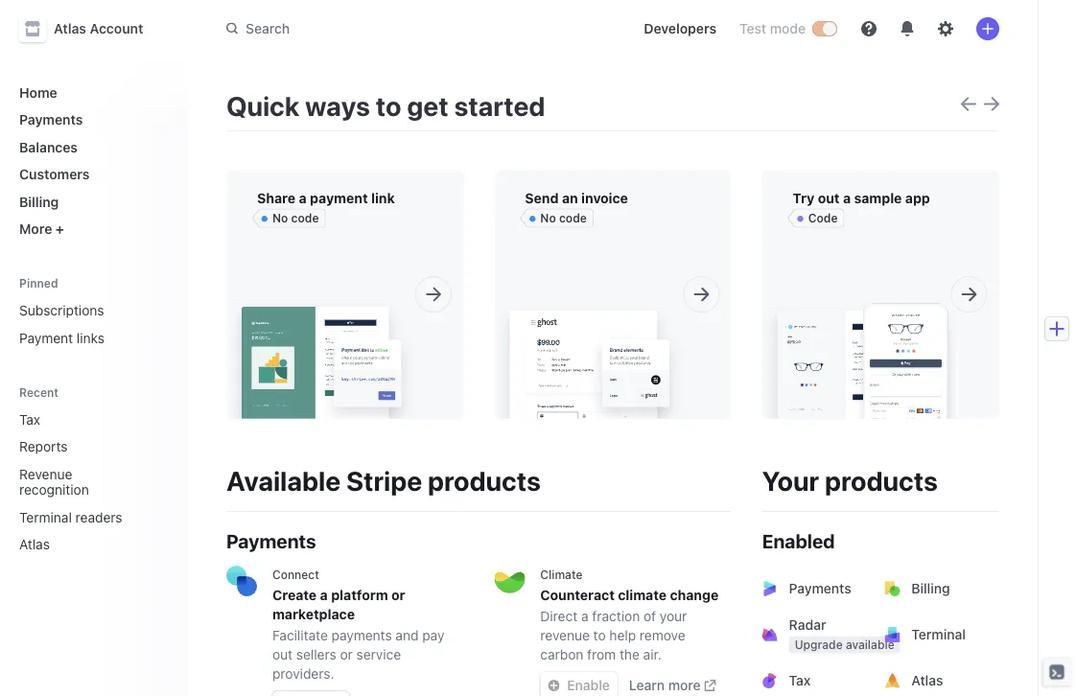 Task type: describe. For each thing, give the bounding box(es) containing it.
connect
[[272, 568, 319, 581]]

1 horizontal spatial billing
[[912, 581, 950, 597]]

climate
[[540, 568, 583, 581]]

payment links link
[[12, 322, 173, 354]]

an
[[562, 190, 578, 206]]

1 horizontal spatial payments
[[226, 530, 316, 552]]

code inside 'share a payment link no code'
[[291, 212, 319, 225]]

facilitate
[[272, 628, 328, 644]]

available stripe products
[[226, 465, 541, 496]]

available
[[226, 465, 341, 496]]

recent element
[[0, 404, 188, 560]]

platform
[[331, 588, 388, 603]]

quick
[[226, 90, 300, 121]]

carbon
[[540, 647, 584, 663]]

share a payment link no code
[[257, 190, 395, 225]]

learn
[[629, 678, 665, 694]]

readers
[[75, 509, 122, 525]]

send
[[525, 190, 559, 206]]

1 horizontal spatial tax link
[[751, 658, 877, 697]]

ways
[[305, 90, 370, 121]]

help image
[[862, 21, 877, 36]]

revenue
[[19, 466, 72, 482]]

pinned
[[19, 277, 58, 290]]

your products
[[762, 465, 938, 496]]

revenue
[[540, 628, 590, 644]]

Search text field
[[215, 11, 613, 46]]

balances
[[19, 139, 78, 155]]

the
[[620, 647, 640, 663]]

billing inside core navigation links element
[[19, 194, 59, 210]]

change
[[670, 588, 719, 603]]

0 horizontal spatial payments link
[[12, 104, 173, 135]]

a inside climate counteract climate change direct a fraction of your revenue to help remove carbon from the air.
[[581, 609, 589, 625]]

Search search field
[[215, 11, 613, 46]]

payments inside core navigation links element
[[19, 112, 83, 128]]

account
[[90, 21, 143, 36]]

more
[[668, 678, 701, 694]]

a inside connect create a platform or marketplace facilitate payments and pay out sellers or service providers.
[[320, 588, 328, 603]]

payments
[[332, 628, 392, 644]]

direct
[[540, 609, 578, 625]]

home link
[[12, 77, 173, 108]]

core navigation links element
[[12, 77, 173, 245]]

0 vertical spatial or
[[392, 588, 405, 603]]

0 vertical spatial to
[[376, 90, 401, 121]]

atlas account
[[54, 21, 143, 36]]

more
[[19, 221, 52, 237]]

to inside climate counteract climate change direct a fraction of your revenue to help remove carbon from the air.
[[594, 628, 606, 644]]

terminal for terminal readers
[[19, 509, 72, 525]]

climate
[[618, 588, 667, 603]]

no inside 'share a payment link no code'
[[272, 212, 288, 225]]

balances link
[[12, 131, 173, 163]]

enabled
[[762, 530, 835, 552]]

payment links
[[19, 330, 105, 346]]

quick ways to get started
[[226, 90, 545, 121]]

mode
[[770, 21, 806, 36]]

0 vertical spatial billing link
[[12, 186, 173, 217]]

pinned navigation links element
[[12, 268, 177, 354]]

enable
[[567, 678, 610, 694]]

and
[[396, 628, 419, 644]]

fraction
[[592, 609, 640, 625]]

climate counteract climate change direct a fraction of your revenue to help remove carbon from the air.
[[540, 568, 719, 663]]

invoice
[[582, 190, 628, 206]]

counteract
[[540, 588, 615, 603]]

from
[[587, 647, 616, 663]]

try out a sample app code
[[793, 190, 930, 225]]

marketplace
[[272, 607, 355, 623]]

search
[[246, 20, 290, 36]]

developers
[[644, 21, 717, 36]]

shift section content right image
[[984, 96, 1000, 112]]

test
[[740, 21, 767, 36]]

recognition
[[19, 482, 89, 498]]

service
[[357, 647, 401, 663]]

terminal readers
[[19, 509, 122, 525]]

settings image
[[938, 21, 954, 36]]

help
[[610, 628, 636, 644]]

more +
[[19, 221, 64, 237]]

code inside the send an invoice no code
[[559, 212, 587, 225]]

of
[[644, 609, 656, 625]]

subscriptions
[[19, 303, 104, 319]]



Task type: locate. For each thing, give the bounding box(es) containing it.
no down send
[[540, 212, 556, 225]]

0 vertical spatial tax
[[19, 412, 40, 427]]

pay
[[422, 628, 445, 644]]

0 horizontal spatial terminal
[[19, 509, 72, 525]]

1 horizontal spatial terminal
[[912, 627, 966, 643]]

subscriptions link
[[12, 295, 173, 326]]

reports link
[[12, 431, 146, 462]]

recent navigation links element
[[0, 377, 188, 560]]

home
[[19, 84, 57, 100]]

0 horizontal spatial tax link
[[12, 404, 146, 435]]

payments link
[[12, 104, 173, 135], [751, 566, 877, 612]]

no down share
[[272, 212, 288, 225]]

no inside the send an invoice no code
[[540, 212, 556, 225]]

atlas down terminal readers
[[19, 537, 50, 553]]

terminal
[[19, 509, 72, 525], [912, 627, 966, 643]]

available
[[846, 638, 895, 652]]

out down facilitate
[[272, 647, 293, 663]]

code
[[808, 212, 838, 225]]

or down the payments
[[340, 647, 353, 663]]

your
[[660, 609, 687, 625]]

2 horizontal spatial payments
[[789, 581, 852, 597]]

0 horizontal spatial code
[[291, 212, 319, 225]]

payments link up balances
[[12, 104, 173, 135]]

terminal for terminal
[[912, 627, 966, 643]]

1 vertical spatial tax
[[789, 673, 811, 689]]

revenue recognition link
[[12, 459, 146, 506]]

billing up terminal link
[[912, 581, 950, 597]]

1 horizontal spatial atlas
[[54, 21, 86, 36]]

1 vertical spatial terminal
[[912, 627, 966, 643]]

developers link
[[636, 13, 724, 44]]

out inside the "try out a sample app code"
[[818, 190, 840, 206]]

1 horizontal spatial to
[[594, 628, 606, 644]]

create
[[272, 588, 317, 603]]

revenue recognition
[[19, 466, 89, 498]]

1 horizontal spatial tax
[[789, 673, 811, 689]]

1 code from the left
[[291, 212, 319, 225]]

air.
[[643, 647, 662, 663]]

out inside connect create a platform or marketplace facilitate payments and pay out sellers or service providers.
[[272, 647, 293, 663]]

billing link up +
[[12, 186, 173, 217]]

1 vertical spatial to
[[594, 628, 606, 644]]

1 horizontal spatial atlas link
[[873, 658, 1000, 697]]

pinned element
[[12, 295, 173, 354]]

or right platform
[[392, 588, 405, 603]]

1 horizontal spatial code
[[559, 212, 587, 225]]

no
[[272, 212, 288, 225], [540, 212, 556, 225]]

2 horizontal spatial atlas
[[912, 673, 944, 689]]

0 vertical spatial payments link
[[12, 104, 173, 135]]

0 horizontal spatial to
[[376, 90, 401, 121]]

try
[[793, 190, 815, 206]]

atlas inside the recent element
[[19, 537, 50, 553]]

2 vertical spatial atlas
[[912, 673, 944, 689]]

billing link
[[12, 186, 173, 217], [873, 566, 1000, 612]]

tax
[[19, 412, 40, 427], [789, 673, 811, 689]]

0 vertical spatial billing
[[19, 194, 59, 210]]

started
[[454, 90, 545, 121]]

0 horizontal spatial out
[[272, 647, 293, 663]]

1 horizontal spatial or
[[392, 588, 405, 603]]

0 horizontal spatial or
[[340, 647, 353, 663]]

terminal right available
[[912, 627, 966, 643]]

to up "from"
[[594, 628, 606, 644]]

links
[[77, 330, 105, 346]]

atlas
[[54, 21, 86, 36], [19, 537, 50, 553], [912, 673, 944, 689]]

out up code
[[818, 190, 840, 206]]

tax link up reports
[[12, 404, 146, 435]]

radar upgrade available
[[789, 617, 895, 652]]

recent
[[19, 385, 59, 399]]

a right share
[[299, 190, 307, 206]]

atlas inside button
[[54, 21, 86, 36]]

0 horizontal spatial billing link
[[12, 186, 173, 217]]

0 horizontal spatial no
[[272, 212, 288, 225]]

0 horizontal spatial atlas
[[19, 537, 50, 553]]

to
[[376, 90, 401, 121], [594, 628, 606, 644]]

1 vertical spatial billing
[[912, 581, 950, 597]]

payments link up radar
[[751, 566, 877, 612]]

1 vertical spatial payments link
[[751, 566, 877, 612]]

0 horizontal spatial payments
[[19, 112, 83, 128]]

1 products from the left
[[428, 465, 541, 496]]

2 no from the left
[[540, 212, 556, 225]]

radar
[[789, 617, 827, 633]]

1 no from the left
[[272, 212, 288, 225]]

tax down recent
[[19, 412, 40, 427]]

1 vertical spatial out
[[272, 647, 293, 663]]

stripe
[[346, 465, 422, 496]]

code down share
[[291, 212, 319, 225]]

code down an
[[559, 212, 587, 225]]

1 horizontal spatial out
[[818, 190, 840, 206]]

1 vertical spatial atlas link
[[873, 658, 1000, 697]]

2 vertical spatial payments
[[789, 581, 852, 597]]

1 horizontal spatial payments link
[[751, 566, 877, 612]]

svg image
[[548, 680, 560, 692]]

0 vertical spatial terminal
[[19, 509, 72, 525]]

providers.
[[272, 666, 334, 682]]

tax link
[[12, 404, 146, 435], [751, 658, 877, 697]]

terminal down recognition
[[19, 509, 72, 525]]

toolbar
[[961, 96, 1000, 115]]

1 vertical spatial payments
[[226, 530, 316, 552]]

a inside the "try out a sample app code"
[[843, 190, 851, 206]]

link
[[371, 190, 395, 206]]

a inside 'share a payment link no code'
[[299, 190, 307, 206]]

shift section content left image
[[961, 96, 977, 112]]

share
[[257, 190, 296, 206]]

0 horizontal spatial tax
[[19, 412, 40, 427]]

terminal inside the recent element
[[19, 509, 72, 525]]

send an invoice no code
[[525, 190, 628, 225]]

to left get
[[376, 90, 401, 121]]

payment
[[19, 330, 73, 346]]

a down counteract
[[581, 609, 589, 625]]

billing
[[19, 194, 59, 210], [912, 581, 950, 597]]

tax link down upgrade in the bottom of the page
[[751, 658, 877, 697]]

payments up balances
[[19, 112, 83, 128]]

0 vertical spatial payments
[[19, 112, 83, 128]]

customers link
[[12, 159, 173, 190]]

2 code from the left
[[559, 212, 587, 225]]

tax down upgrade in the bottom of the page
[[789, 673, 811, 689]]

0 vertical spatial atlas
[[54, 21, 86, 36]]

terminal link
[[873, 612, 1000, 658]]

reports
[[19, 439, 68, 455]]

+
[[56, 221, 64, 237]]

atlas link down available
[[873, 658, 1000, 697]]

learn more link
[[629, 676, 716, 696]]

0 horizontal spatial products
[[428, 465, 541, 496]]

1 vertical spatial atlas
[[19, 537, 50, 553]]

0 vertical spatial out
[[818, 190, 840, 206]]

1 horizontal spatial no
[[540, 212, 556, 225]]

1 vertical spatial or
[[340, 647, 353, 663]]

atlas down terminal link
[[912, 673, 944, 689]]

billing up more +
[[19, 194, 59, 210]]

1 horizontal spatial products
[[825, 465, 938, 496]]

upgrade
[[795, 638, 843, 652]]

0 horizontal spatial atlas link
[[12, 529, 146, 560]]

sellers
[[296, 647, 337, 663]]

1 vertical spatial tax link
[[751, 658, 877, 697]]

1 vertical spatial billing link
[[873, 566, 1000, 612]]

connect create a platform or marketplace facilitate payments and pay out sellers or service providers.
[[272, 568, 445, 682]]

products
[[428, 465, 541, 496], [825, 465, 938, 496]]

payment
[[310, 190, 368, 206]]

your
[[762, 465, 819, 496]]

billing link up available
[[873, 566, 1000, 612]]

2 products from the left
[[825, 465, 938, 496]]

remove
[[640, 628, 686, 644]]

payments up radar
[[789, 581, 852, 597]]

payments
[[19, 112, 83, 128], [226, 530, 316, 552], [789, 581, 852, 597]]

enable button
[[540, 673, 618, 697]]

terminal readers link
[[12, 502, 146, 533]]

0 vertical spatial atlas link
[[12, 529, 146, 560]]

payments up connect
[[226, 530, 316, 552]]

learn more
[[629, 678, 701, 694]]

atlas link inside the recent element
[[12, 529, 146, 560]]

get
[[407, 90, 449, 121]]

a left the sample on the top of page
[[843, 190, 851, 206]]

a up marketplace
[[320, 588, 328, 603]]

atlas link down terminal readers
[[12, 529, 146, 560]]

0 vertical spatial tax link
[[12, 404, 146, 435]]

a
[[299, 190, 307, 206], [843, 190, 851, 206], [320, 588, 328, 603], [581, 609, 589, 625]]

out
[[818, 190, 840, 206], [272, 647, 293, 663]]

atlas left the account
[[54, 21, 86, 36]]

test mode
[[740, 21, 806, 36]]

customers
[[19, 166, 90, 182]]

app
[[906, 190, 930, 206]]

1 horizontal spatial billing link
[[873, 566, 1000, 612]]

0 horizontal spatial billing
[[19, 194, 59, 210]]

tax inside the recent element
[[19, 412, 40, 427]]

atlas link
[[12, 529, 146, 560], [873, 658, 1000, 697]]

atlas account button
[[19, 15, 163, 42]]

sample
[[854, 190, 902, 206]]



Task type: vqa. For each thing, say whether or not it's contained in the screenshot.
topmost the Atlas
yes



